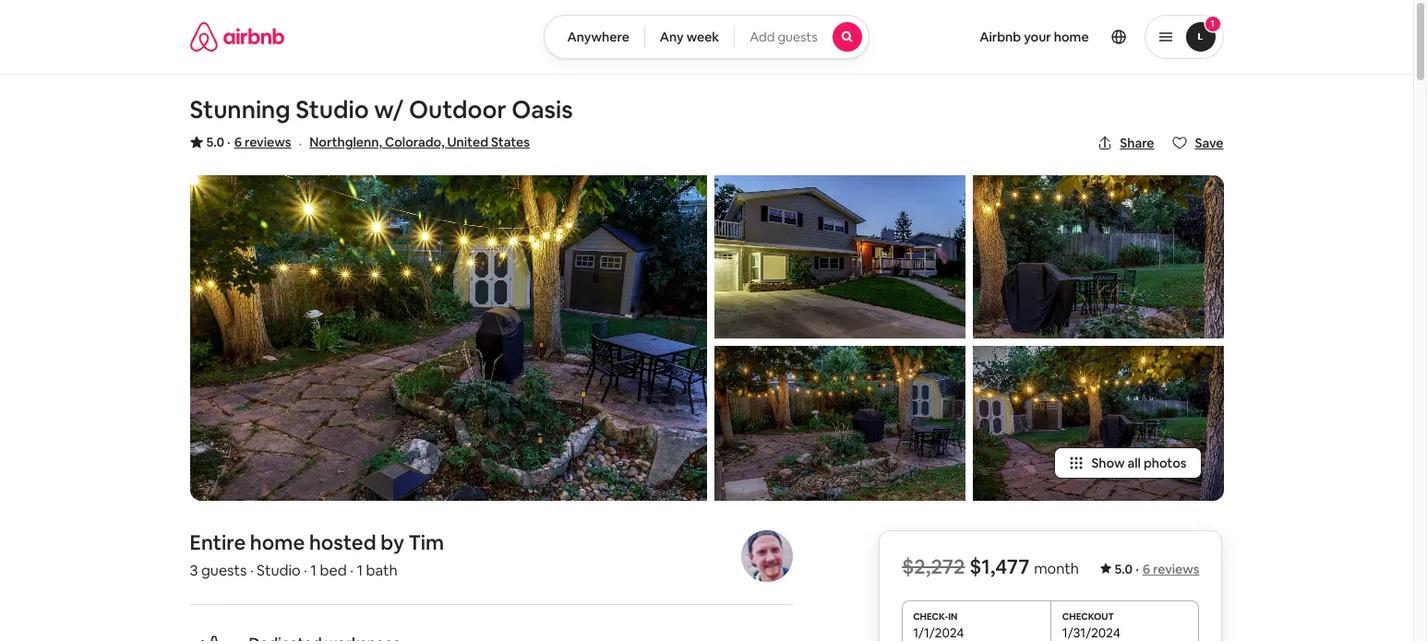 Task type: vqa. For each thing, say whether or not it's contained in the screenshot.
guests within the Entire home hosted by Tim 3 guests · Studio · 1 bed · 1 bath
yes



Task type: locate. For each thing, give the bounding box(es) containing it.
5.0
[[206, 134, 225, 151], [1115, 561, 1133, 578]]

show all photos button
[[1055, 448, 1202, 479]]

1 vertical spatial 5.0
[[1115, 561, 1133, 578]]

0 horizontal spatial 6
[[234, 134, 242, 151]]

studio
[[296, 94, 369, 126], [257, 561, 301, 581]]

0 horizontal spatial 5.0 · 6 reviews
[[206, 134, 291, 151]]

week
[[687, 29, 720, 45]]

studio up northglenn, on the left of the page
[[296, 94, 369, 126]]

·
[[227, 134, 231, 151], [299, 134, 302, 153], [250, 561, 254, 581], [304, 561, 307, 581], [350, 561, 354, 581], [1136, 561, 1139, 578]]

0 horizontal spatial 5.0
[[206, 134, 225, 151]]

1 vertical spatial 6
[[1143, 561, 1151, 578]]

5.0 right month
[[1115, 561, 1133, 578]]

1 horizontal spatial 5.0 · 6 reviews
[[1115, 561, 1200, 578]]

month
[[1034, 560, 1079, 579]]

· left northglenn, on the left of the page
[[299, 134, 302, 153]]

· right month
[[1136, 561, 1139, 578]]

home right your
[[1054, 29, 1089, 45]]

None search field
[[544, 15, 869, 59]]

3
[[190, 561, 198, 581]]

· left bed
[[304, 561, 307, 581]]

oasis
[[512, 94, 573, 126]]

learn more about the host, tim. image
[[741, 531, 793, 583], [741, 531, 793, 583]]

1 horizontal spatial 6 reviews button
[[1143, 561, 1200, 578]]

0 vertical spatial 5.0 · 6 reviews
[[206, 134, 291, 151]]

guests down entire
[[201, 561, 247, 581]]

0 vertical spatial guests
[[778, 29, 818, 45]]

1 horizontal spatial 6
[[1143, 561, 1151, 578]]

any
[[660, 29, 684, 45]]

home right entire
[[250, 530, 305, 556]]

show all photos
[[1092, 455, 1187, 472]]

all
[[1128, 455, 1141, 472]]

1 vertical spatial guests
[[201, 561, 247, 581]]

6 right month
[[1143, 561, 1151, 578]]

6
[[234, 134, 242, 151], [1143, 561, 1151, 578]]

1 inside dropdown button
[[1211, 18, 1215, 30]]

1 vertical spatial reviews
[[1153, 561, 1200, 578]]

5.0 down stunning
[[206, 134, 225, 151]]

hosted
[[309, 530, 376, 556]]

1 horizontal spatial home
[[1054, 29, 1089, 45]]

guests inside button
[[778, 29, 818, 45]]

save button
[[1166, 127, 1231, 159]]

studio left bed
[[257, 561, 301, 581]]

0 horizontal spatial home
[[250, 530, 305, 556]]

1 vertical spatial studio
[[257, 561, 301, 581]]

1 horizontal spatial guests
[[778, 29, 818, 45]]

1
[[1211, 18, 1215, 30], [311, 561, 317, 581], [357, 561, 363, 581]]

· northglenn, colorado, united states
[[299, 134, 530, 153]]

6 down stunning
[[234, 134, 242, 151]]

add
[[750, 29, 775, 45]]

0 vertical spatial reviews
[[245, 134, 291, 151]]

stunning studio w/ outdoor oasis image 3 image
[[714, 346, 965, 501]]

share button
[[1091, 127, 1162, 159]]

colorado,
[[385, 134, 445, 151]]

stunning studio w/ outdoor oasis image 1 image
[[190, 175, 707, 501]]

5.0 for the bottom 6 reviews button
[[1115, 561, 1133, 578]]

0 horizontal spatial 6 reviews button
[[234, 133, 291, 151]]

0 vertical spatial home
[[1054, 29, 1089, 45]]

entire home hosted by tim 3 guests · studio · 1 bed · 1 bath
[[190, 530, 444, 581]]

home
[[1054, 29, 1089, 45], [250, 530, 305, 556]]

0 vertical spatial 6 reviews button
[[234, 133, 291, 151]]

1 horizontal spatial 5.0
[[1115, 561, 1133, 578]]

5.0 · 6 reviews
[[206, 134, 291, 151], [1115, 561, 1200, 578]]

6 reviews button
[[234, 133, 291, 151], [1143, 561, 1200, 578]]

1 button
[[1145, 15, 1224, 59]]

home inside profile element
[[1054, 29, 1089, 45]]

reviews for the bottom 6 reviews button
[[1153, 561, 1200, 578]]

0 vertical spatial 5.0
[[206, 134, 225, 151]]

anywhere
[[567, 29, 630, 45]]

1 vertical spatial 5.0 · 6 reviews
[[1115, 561, 1200, 578]]

1 vertical spatial home
[[250, 530, 305, 556]]

any week button
[[644, 15, 735, 59]]

guests right add
[[778, 29, 818, 45]]

guests
[[778, 29, 818, 45], [201, 561, 247, 581]]

1 horizontal spatial reviews
[[1153, 561, 1200, 578]]

0 horizontal spatial guests
[[201, 561, 247, 581]]

2 horizontal spatial 1
[[1211, 18, 1215, 30]]

· right bed
[[350, 561, 354, 581]]

0 horizontal spatial reviews
[[245, 134, 291, 151]]

states
[[491, 134, 530, 151]]

reviews
[[245, 134, 291, 151], [1153, 561, 1200, 578]]

0 vertical spatial 6
[[234, 134, 242, 151]]

none search field containing anywhere
[[544, 15, 869, 59]]

add guests button
[[734, 15, 869, 59]]

your
[[1024, 29, 1052, 45]]



Task type: describe. For each thing, give the bounding box(es) containing it.
· down stunning
[[227, 134, 231, 151]]

1 vertical spatial 6 reviews button
[[1143, 561, 1200, 578]]

stunning studio w/ outdoor oasis
[[190, 94, 573, 126]]

6 for the bottom 6 reviews button
[[1143, 561, 1151, 578]]

reviews for the left 6 reviews button
[[245, 134, 291, 151]]

5.0 · 6 reviews for the left 6 reviews button
[[206, 134, 291, 151]]

bed
[[320, 561, 347, 581]]

· right '3'
[[250, 561, 254, 581]]

profile element
[[892, 0, 1224, 74]]

stunning studio w/ outdoor oasis image 4 image
[[973, 175, 1224, 338]]

$1,477
[[970, 554, 1030, 580]]

any week
[[660, 29, 720, 45]]

stunning
[[190, 94, 291, 126]]

add guests
[[750, 29, 818, 45]]

anywhere button
[[544, 15, 645, 59]]

photos
[[1144, 455, 1187, 472]]

6 for the left 6 reviews button
[[234, 134, 242, 151]]

$2,272
[[902, 554, 965, 580]]

united
[[447, 134, 488, 151]]

guests inside entire home hosted by tim 3 guests · studio · 1 bed · 1 bath
[[201, 561, 247, 581]]

stunning studio w/ outdoor oasis image 5 image
[[973, 346, 1224, 501]]

show
[[1092, 455, 1125, 472]]

0 vertical spatial studio
[[296, 94, 369, 126]]

home inside entire home hosted by tim 3 guests · studio · 1 bed · 1 bath
[[250, 530, 305, 556]]

share
[[1120, 135, 1155, 151]]

save
[[1195, 135, 1224, 151]]

0 horizontal spatial 1
[[311, 561, 317, 581]]

by tim
[[381, 530, 444, 556]]

northglenn, colorado, united states button
[[310, 131, 530, 153]]

airbnb
[[980, 29, 1021, 45]]

w/
[[374, 94, 404, 126]]

studio inside entire home hosted by tim 3 guests · studio · 1 bed · 1 bath
[[257, 561, 301, 581]]

outdoor
[[409, 94, 507, 126]]

bath
[[366, 561, 398, 581]]

5.0 · 6 reviews for the bottom 6 reviews button
[[1115, 561, 1200, 578]]

stunning studio w/ outdoor oasis image 2 image
[[714, 175, 965, 338]]

entire
[[190, 530, 246, 556]]

$2,272 $1,477 month
[[902, 554, 1079, 580]]

1 horizontal spatial 1
[[357, 561, 363, 581]]

northglenn,
[[310, 134, 382, 151]]

airbnb your home
[[980, 29, 1089, 45]]

airbnb your home link
[[969, 18, 1100, 56]]

5.0 for the left 6 reviews button
[[206, 134, 225, 151]]



